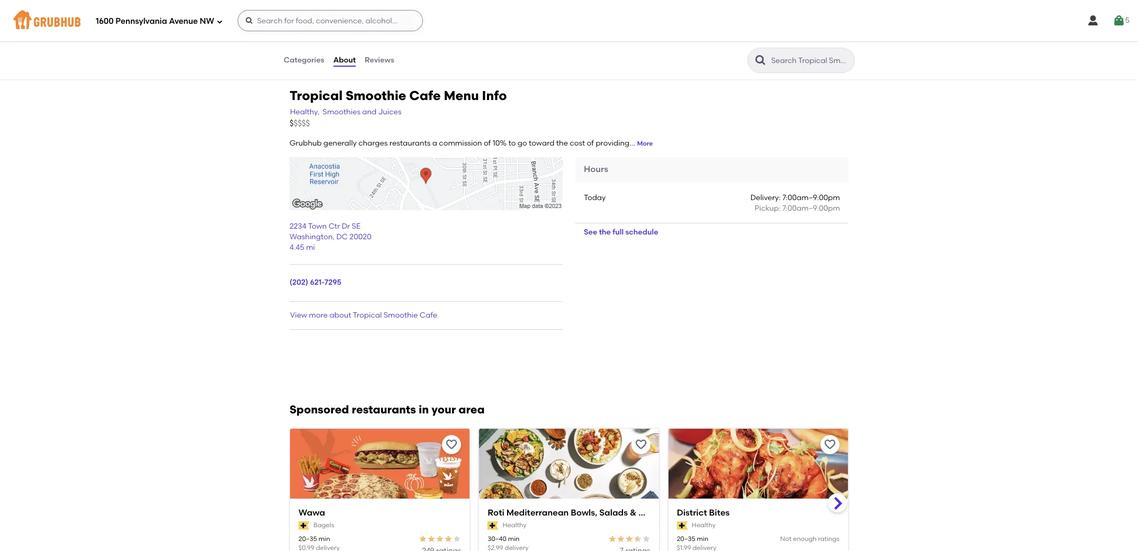 Task type: describe. For each thing, give the bounding box(es) containing it.
1 vertical spatial cafe
[[420, 310, 437, 319]]

pitas
[[638, 508, 660, 518]]

min for district bites
[[697, 535, 708, 542]]

svg image inside 5 button
[[1112, 14, 1125, 27]]

delivery:
[[750, 193, 781, 202]]

avenue
[[169, 16, 198, 26]]

save this restaurant button for roti
[[631, 435, 650, 454]]

pennsylvania
[[116, 16, 167, 26]]

1600 pennsylvania avenue nw
[[96, 16, 214, 26]]

grubhub
[[290, 139, 322, 148]]

about button
[[333, 41, 356, 79]]

the inside "button"
[[599, 228, 611, 237]]

commission
[[439, 139, 482, 148]]

healthy, smoothies and juices
[[290, 107, 402, 116]]

20–35 min for wawa
[[299, 535, 330, 542]]

0 vertical spatial cafe
[[409, 88, 441, 103]]

621-
[[310, 278, 325, 287]]

1600
[[96, 16, 114, 26]]

4.45
[[290, 243, 304, 252]]

healthy for mediterranean
[[503, 522, 526, 529]]

juices
[[378, 107, 402, 116]]

save this restaurant image
[[445, 438, 458, 451]]

tropical smoothie cafe  menu info
[[290, 88, 507, 103]]

area
[[459, 403, 485, 416]]

menu
[[444, 88, 479, 103]]

not enough ratings
[[780, 535, 839, 542]]

go
[[518, 139, 527, 148]]

10%
[[493, 139, 507, 148]]

save this restaurant image for roti mediterranean bowls, salads & pitas
[[634, 438, 647, 451]]

save this restaurant button for district
[[820, 435, 839, 454]]

healthy,
[[290, 107, 320, 116]]

reviews button
[[364, 41, 395, 79]]

mi
[[306, 243, 315, 252]]

hours
[[584, 164, 608, 174]]

bowls,
[[571, 508, 597, 518]]

bagels
[[313, 522, 334, 529]]

1 vertical spatial smoothie
[[384, 310, 418, 319]]

20–35 for district bites
[[677, 535, 695, 542]]

district bites
[[677, 508, 730, 518]]

a
[[432, 139, 437, 148]]

not
[[780, 535, 792, 542]]

full
[[613, 228, 624, 237]]

nw
[[200, 16, 214, 26]]

dr
[[342, 222, 350, 231]]

7:00am–9:00pm for delivery: 7:00am–9:00pm
[[782, 193, 840, 202]]

see the full schedule button
[[575, 223, 667, 242]]

...
[[629, 139, 635, 148]]

20020
[[350, 232, 371, 241]]

ctr
[[329, 222, 340, 231]]

district
[[677, 508, 707, 518]]

1 vertical spatial restaurants
[[352, 403, 416, 416]]

grubhub generally charges restaurants a commission of 10% to go toward the cost of providing ... more
[[290, 139, 653, 148]]

dc
[[336, 232, 348, 241]]

0 vertical spatial smoothie
[[346, 88, 406, 103]]

wawa logo image
[[290, 429, 470, 517]]

pickup:
[[755, 204, 781, 213]]

more button
[[637, 139, 653, 148]]

roti mediterranean bowls, salads & pitas logo image
[[479, 429, 659, 517]]

providing
[[596, 139, 629, 148]]

0 horizontal spatial svg image
[[245, 16, 253, 25]]

0 vertical spatial restaurants
[[389, 139, 431, 148]]

today
[[584, 193, 606, 202]]

$
[[290, 119, 294, 128]]

min for roti mediterranean bowls, salads & pitas
[[508, 535, 519, 542]]

view
[[290, 310, 307, 319]]



Task type: vqa. For each thing, say whether or not it's contained in the screenshot.
around
no



Task type: locate. For each thing, give the bounding box(es) containing it.
sponsored
[[290, 403, 349, 416]]

3 min from the left
[[697, 535, 708, 542]]

the
[[556, 139, 568, 148], [599, 228, 611, 237]]

of
[[484, 139, 491, 148], [587, 139, 594, 148]]

subscription pass image for district bites
[[677, 521, 688, 530]]

0 horizontal spatial min
[[319, 535, 330, 542]]

1 horizontal spatial of
[[587, 139, 594, 148]]

0 vertical spatial the
[[556, 139, 568, 148]]

30–40
[[488, 535, 506, 542]]

view more about tropical smoothie cafe
[[290, 310, 437, 319]]

salads
[[599, 508, 628, 518]]

save this restaurant image for district bites
[[824, 438, 836, 451]]

and
[[362, 107, 377, 116]]

2 healthy from the left
[[692, 522, 716, 529]]

1 save this restaurant button from the left
[[442, 435, 461, 454]]

2 save this restaurant button from the left
[[631, 435, 650, 454]]

1 horizontal spatial tropical
[[353, 310, 382, 319]]

1 min from the left
[[319, 535, 330, 542]]

svg image left 5 button
[[1087, 14, 1099, 27]]

search icon image
[[754, 54, 767, 67]]

your
[[432, 403, 456, 416]]

0 horizontal spatial 20–35 min
[[299, 535, 330, 542]]

restaurants left a
[[389, 139, 431, 148]]

20–35 min down district
[[677, 535, 708, 542]]

1 horizontal spatial subscription pass image
[[677, 521, 688, 530]]

1 subscription pass image from the left
[[299, 521, 309, 530]]

enough
[[793, 535, 817, 542]]

$$$$$
[[290, 119, 310, 128]]

restaurants left 'in'
[[352, 403, 416, 416]]

20–35 down bagels
[[299, 535, 317, 542]]

healthy
[[503, 522, 526, 529], [692, 522, 716, 529]]

0 vertical spatial 7:00am–9:00pm
[[782, 193, 840, 202]]

20–35 for wawa
[[299, 535, 317, 542]]

district bites logo image
[[668, 429, 848, 517]]

in
[[419, 403, 429, 416]]

subscription pass image for wawa
[[299, 521, 309, 530]]

to
[[508, 139, 516, 148]]

delivery: 7:00am–9:00pm
[[750, 193, 840, 202]]

cost
[[570, 139, 585, 148]]

1 horizontal spatial save this restaurant image
[[824, 438, 836, 451]]

0 vertical spatial tropical
[[290, 88, 343, 103]]

1 20–35 min from the left
[[299, 535, 330, 542]]

1 horizontal spatial save this restaurant button
[[631, 435, 650, 454]]

se
[[352, 222, 360, 231]]

7:00am–9:00pm for pickup: 7:00am–9:00pm
[[782, 204, 840, 213]]

save this restaurant button
[[442, 435, 461, 454], [631, 435, 650, 454], [820, 435, 839, 454]]

2 of from the left
[[587, 139, 594, 148]]

1 of from the left
[[484, 139, 491, 148]]

2 subscription pass image from the left
[[677, 521, 688, 530]]

20–35 down district
[[677, 535, 695, 542]]

roti mediterranean bowls, salads & pitas
[[488, 508, 660, 518]]

tropical up "healthy," on the left of the page
[[290, 88, 343, 103]]

1 horizontal spatial 20–35 min
[[677, 535, 708, 542]]

1 horizontal spatial the
[[599, 228, 611, 237]]

district bites link
[[677, 507, 839, 519]]

2234
[[290, 222, 306, 231]]

&
[[630, 508, 636, 518]]

reviews
[[365, 55, 394, 64]]

min down bagels
[[319, 535, 330, 542]]

0 horizontal spatial svg image
[[216, 18, 223, 25]]

2 horizontal spatial save this restaurant button
[[820, 435, 839, 454]]

7:00am–9:00pm up pickup: 7:00am–9:00pm
[[782, 193, 840, 202]]

min for wawa
[[319, 535, 330, 542]]

see
[[584, 228, 597, 237]]

1 horizontal spatial healthy
[[692, 522, 716, 529]]

main navigation navigation
[[0, 0, 1138, 41]]

bites
[[709, 508, 730, 518]]

1 vertical spatial 7:00am–9:00pm
[[782, 204, 840, 213]]

restaurants
[[389, 139, 431, 148], [352, 403, 416, 416]]

about
[[333, 55, 356, 64]]

svg image right nw
[[216, 18, 223, 25]]

svg image
[[1112, 14, 1125, 27], [245, 16, 253, 25]]

0 horizontal spatial of
[[484, 139, 491, 148]]

roti
[[488, 508, 504, 518]]

info
[[482, 88, 507, 103]]

0 horizontal spatial 20–35
[[299, 535, 317, 542]]

1 horizontal spatial svg image
[[1112, 14, 1125, 27]]

wawa link
[[299, 507, 461, 519]]

schedule
[[625, 228, 658, 237]]

more
[[637, 140, 653, 147]]

2 save this restaurant image from the left
[[824, 438, 836, 451]]

the left 'full'
[[599, 228, 611, 237]]

roti mediterranean bowls, salads & pitas link
[[488, 507, 660, 519]]

1 horizontal spatial svg image
[[1087, 14, 1099, 27]]

1 vertical spatial the
[[599, 228, 611, 237]]

0 horizontal spatial the
[[556, 139, 568, 148]]

5 button
[[1112, 11, 1130, 30]]

1 vertical spatial tropical
[[353, 310, 382, 319]]

subscription pass image
[[299, 521, 309, 530], [677, 521, 688, 530]]

,
[[333, 232, 335, 241]]

subscription pass image down wawa at left
[[299, 521, 309, 530]]

1 20–35 from the left
[[299, 535, 317, 542]]

5
[[1125, 16, 1130, 25]]

7:00am–9:00pm
[[782, 193, 840, 202], [782, 204, 840, 213]]

star icon image
[[419, 535, 427, 543], [427, 535, 436, 543], [436, 535, 444, 543], [444, 535, 453, 543], [453, 535, 461, 543], [608, 535, 616, 543], [616, 535, 625, 543], [625, 535, 633, 543], [633, 535, 642, 543], [633, 535, 642, 543], [642, 535, 650, 543]]

svg image
[[1087, 14, 1099, 27], [216, 18, 223, 25]]

(202) 621-7295 button
[[290, 278, 341, 288]]

0 horizontal spatial save this restaurant image
[[634, 438, 647, 451]]

pickup: 7:00am–9:00pm
[[755, 204, 840, 213]]

1 horizontal spatial min
[[508, 535, 519, 542]]

charges
[[358, 139, 388, 148]]

smoothies and juices button
[[322, 106, 402, 118]]

7:00am–9:00pm down delivery: 7:00am–9:00pm on the right top of page
[[782, 204, 840, 213]]

ratings
[[818, 535, 839, 542]]

healthy down district bites
[[692, 522, 716, 529]]

2 7:00am–9:00pm from the top
[[782, 204, 840, 213]]

30–40 min
[[488, 535, 519, 542]]

wawa
[[299, 508, 325, 518]]

categories
[[284, 55, 324, 64]]

tropical
[[290, 88, 343, 103], [353, 310, 382, 319]]

7295
[[325, 278, 341, 287]]

Search Tropical Smoothie Cafe  search field
[[770, 56, 851, 66]]

20–35 min for district bites
[[677, 535, 708, 542]]

1 save this restaurant image from the left
[[634, 438, 647, 451]]

smoothie
[[346, 88, 406, 103], [384, 310, 418, 319]]

0 horizontal spatial tropical
[[290, 88, 343, 103]]

0 horizontal spatial healthy
[[503, 522, 526, 529]]

save this restaurant image
[[634, 438, 647, 451], [824, 438, 836, 451]]

1 healthy from the left
[[503, 522, 526, 529]]

subscription pass image
[[488, 521, 498, 530]]

min down district bites
[[697, 535, 708, 542]]

see the full schedule
[[584, 228, 658, 237]]

2 min from the left
[[508, 535, 519, 542]]

2 20–35 from the left
[[677, 535, 695, 542]]

Search for food, convenience, alcohol... search field
[[237, 10, 423, 31]]

more
[[309, 310, 328, 319]]

healthy, button
[[290, 106, 320, 118]]

0 horizontal spatial save this restaurant button
[[442, 435, 461, 454]]

0 horizontal spatial subscription pass image
[[299, 521, 309, 530]]

smoothies
[[323, 107, 360, 116]]

subscription pass image down district
[[677, 521, 688, 530]]

20–35
[[299, 535, 317, 542], [677, 535, 695, 542]]

generally
[[323, 139, 357, 148]]

categories button
[[283, 41, 325, 79]]

toward
[[529, 139, 554, 148]]

min right 30–40
[[508, 535, 519, 542]]

(202) 621-7295
[[290, 278, 341, 287]]

of left 10%
[[484, 139, 491, 148]]

3 save this restaurant button from the left
[[820, 435, 839, 454]]

healthy for bites
[[692, 522, 716, 529]]

1 7:00am–9:00pm from the top
[[782, 193, 840, 202]]

20–35 min down bagels
[[299, 535, 330, 542]]

2 horizontal spatial min
[[697, 535, 708, 542]]

of right cost
[[587, 139, 594, 148]]

1 horizontal spatial 20–35
[[677, 535, 695, 542]]

the left cost
[[556, 139, 568, 148]]

2 20–35 min from the left
[[677, 535, 708, 542]]

tropical right about
[[353, 310, 382, 319]]

min
[[319, 535, 330, 542], [508, 535, 519, 542], [697, 535, 708, 542]]

about
[[330, 310, 351, 319]]

(202)
[[290, 278, 308, 287]]

cafe
[[409, 88, 441, 103], [420, 310, 437, 319]]

mediterranean
[[506, 508, 569, 518]]

2234 town ctr dr se washington , dc 20020 4.45 mi
[[290, 222, 371, 252]]

washington
[[290, 232, 333, 241]]

healthy up '30–40 min'
[[503, 522, 526, 529]]

town
[[308, 222, 327, 231]]

sponsored restaurants in your area
[[290, 403, 485, 416]]



